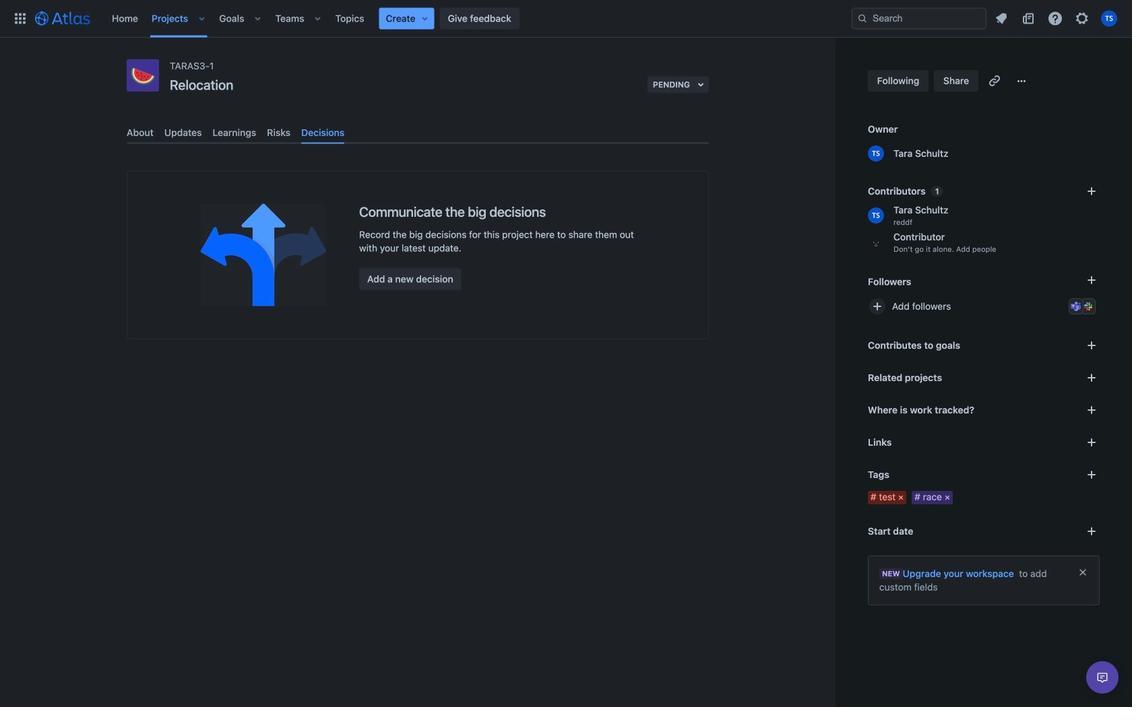 Task type: locate. For each thing, give the bounding box(es) containing it.
add follower image
[[869, 299, 886, 315]]

1 horizontal spatial close tag image
[[942, 493, 953, 503]]

close banner image
[[1078, 567, 1088, 578]]

0 horizontal spatial close tag image
[[896, 493, 907, 503]]

add related project image
[[1084, 370, 1100, 386]]

slack logo showing nan channels are connected to this project image
[[1083, 301, 1094, 312]]

2 close tag image from the left
[[942, 493, 953, 503]]

1 close tag image from the left
[[896, 493, 907, 503]]

switch to... image
[[12, 10, 28, 27]]

None search field
[[852, 8, 987, 29]]

close tag image
[[896, 493, 907, 503], [942, 493, 953, 503]]

add goals image
[[1084, 338, 1100, 354]]

top element
[[8, 0, 852, 37]]

add team or contributors image
[[1084, 183, 1100, 199]]

add a follower image
[[1084, 272, 1100, 288]]

account image
[[1101, 10, 1117, 27]]

tab list
[[121, 122, 714, 144]]

banner
[[0, 0, 1132, 38]]

add tag image
[[1084, 467, 1100, 483]]

help image
[[1047, 10, 1063, 27]]



Task type: describe. For each thing, give the bounding box(es) containing it.
Search field
[[852, 8, 987, 29]]

set start date image
[[1084, 524, 1100, 540]]

open intercom messenger image
[[1094, 670, 1111, 686]]

add work tracking links image
[[1084, 402, 1100, 419]]

msteams logo showing  channels are connected to this project image
[[1071, 301, 1082, 312]]

notifications image
[[993, 10, 1010, 27]]

add link image
[[1084, 435, 1100, 451]]

settings image
[[1074, 10, 1090, 27]]

search image
[[857, 13, 868, 24]]



Task type: vqa. For each thing, say whether or not it's contained in the screenshot.
Add Link icon
yes



